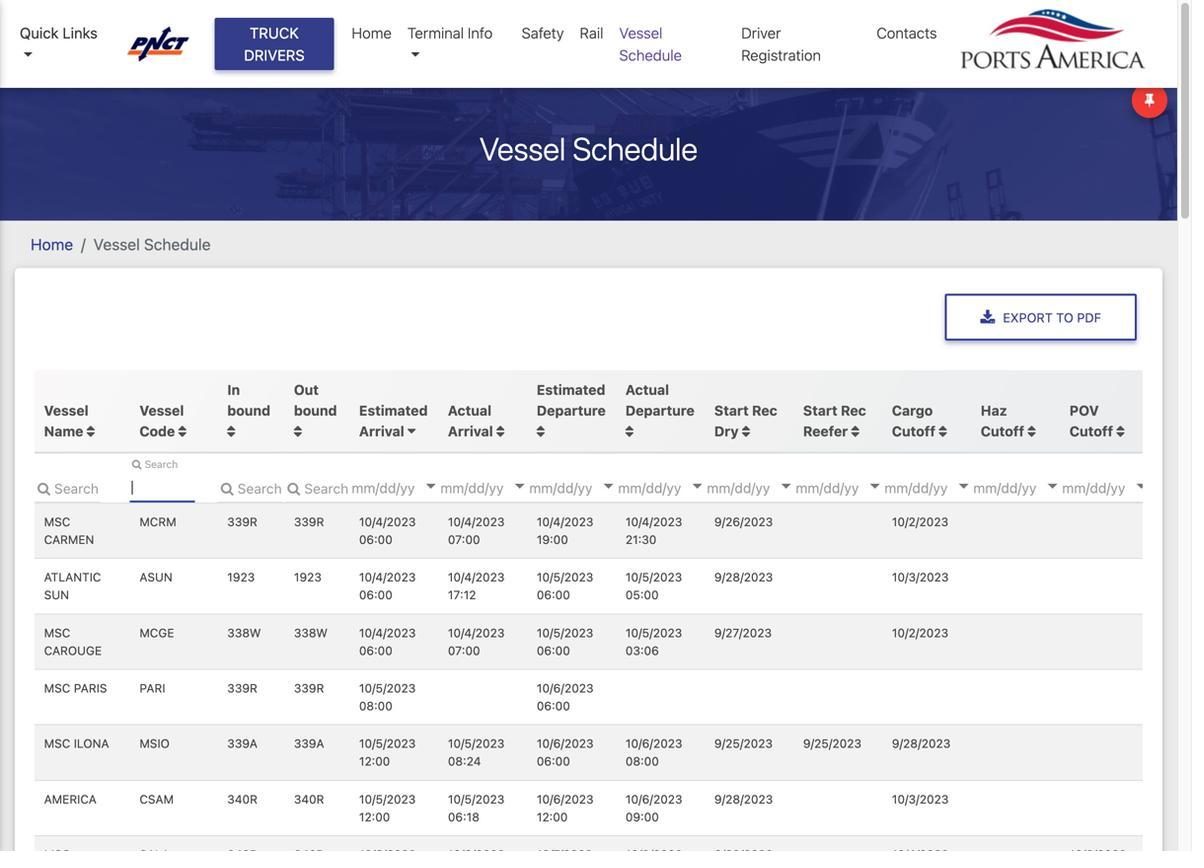 Task type: locate. For each thing, give the bounding box(es) containing it.
0 horizontal spatial home
[[31, 235, 73, 254]]

0 vertical spatial actual
[[626, 382, 670, 398]]

2 07:00 from the top
[[448, 644, 480, 658]]

1 vertical spatial 10/3/2023
[[893, 792, 949, 806]]

1 1923 from the left
[[227, 570, 255, 584]]

rec for start rec reefer
[[841, 403, 867, 419]]

0 vertical spatial 10/4/2023 06:00
[[359, 515, 416, 547]]

rail link
[[572, 14, 612, 52]]

10/6/2023
[[537, 681, 594, 695], [537, 737, 594, 751], [626, 737, 683, 751], [537, 792, 594, 806], [626, 792, 683, 806]]

mm/dd/yy field down reefer
[[794, 473, 913, 503]]

1 horizontal spatial estimated
[[537, 382, 606, 398]]

1 vertical spatial 10/2/2023
[[893, 626, 949, 640]]

12:00 left '06:18' on the left of page
[[359, 810, 390, 824]]

1 msc from the top
[[44, 515, 70, 529]]

2 arrival from the left
[[448, 423, 493, 440]]

10/6/2023 06:00 for 10/5/2023 12:00
[[537, 737, 594, 768]]

estimated left actual arrival
[[359, 403, 428, 419]]

bound down in
[[227, 403, 271, 419]]

17:12
[[448, 588, 476, 602]]

download image
[[981, 310, 996, 326]]

2 vertical spatial 9/28/2023
[[715, 792, 773, 806]]

10/4/2023 19:00
[[537, 515, 594, 547]]

1 vertical spatial actual
[[448, 403, 492, 419]]

9/28/2023 for 10/5/2023
[[715, 570, 773, 584]]

10/4/2023 07:00 down 17:12 in the bottom of the page
[[448, 626, 505, 658]]

1 vertical spatial 10/5/2023 12:00
[[359, 792, 416, 824]]

1923
[[227, 570, 255, 584], [294, 570, 322, 584]]

start up reefer
[[804, 403, 838, 419]]

339a
[[227, 737, 258, 751], [294, 737, 324, 751]]

1 10/4/2023 07:00 from the top
[[448, 515, 505, 547]]

terminal
[[408, 24, 464, 41]]

0 vertical spatial 9/28/2023
[[715, 570, 773, 584]]

12:00 for 340r
[[359, 810, 390, 824]]

name
[[44, 423, 83, 440]]

0 horizontal spatial home link
[[31, 235, 73, 254]]

10/5/2023 06:00 for 03:06
[[537, 626, 594, 658]]

2 vertical spatial vessel schedule
[[94, 235, 211, 254]]

10/3/2023
[[893, 570, 949, 584], [893, 792, 949, 806]]

9/26/2023
[[715, 515, 773, 529]]

3 10/4/2023 06:00 from the top
[[359, 626, 416, 658]]

8 mm/dd/yy field from the left
[[972, 473, 1090, 503]]

0 horizontal spatial 338w
[[227, 626, 261, 640]]

10/5/2023 12:00
[[359, 737, 416, 768], [359, 792, 416, 824]]

9/25/2023
[[715, 737, 773, 751], [804, 737, 862, 751]]

msc inside msc carmen
[[44, 515, 70, 529]]

10/5/2023 12:00 down 10/5/2023 08:00
[[359, 737, 416, 768]]

07:00 for 10/4/2023 19:00
[[448, 533, 480, 547]]

export
[[1004, 310, 1053, 325]]

open calendar image for 2nd mm/dd/yy field
[[515, 484, 525, 489]]

12:00 right 10/5/2023 06:18
[[537, 810, 568, 824]]

3 mm/dd/yy field from the left
[[528, 473, 646, 503]]

reefer
[[804, 423, 848, 440]]

4 open calendar image from the left
[[959, 484, 969, 489]]

start inside start rec reefer
[[804, 403, 838, 419]]

10/5/2023 05:00
[[626, 570, 683, 602]]

0 horizontal spatial 1923
[[227, 570, 255, 584]]

1 horizontal spatial start
[[804, 403, 838, 419]]

10/4/2023 06:00
[[359, 515, 416, 547], [359, 570, 416, 602], [359, 626, 416, 658]]

0 vertical spatial 08:00
[[359, 699, 393, 713]]

1 horizontal spatial cutoff
[[981, 423, 1025, 440]]

3 msc from the top
[[44, 681, 70, 695]]

vessel inside vessel schedule
[[620, 24, 663, 41]]

1 vertical spatial 10/6/2023 06:00
[[537, 737, 594, 768]]

0 horizontal spatial arrival
[[359, 423, 405, 440]]

vessel schedule
[[620, 24, 682, 64], [480, 130, 698, 167], [94, 235, 211, 254]]

0 horizontal spatial bound
[[227, 403, 271, 419]]

1 rec from the left
[[753, 403, 778, 419]]

vessel code
[[140, 403, 184, 440]]

actual right estimated departure at the top of the page
[[626, 382, 670, 398]]

rec for start rec dry
[[753, 403, 778, 419]]

1 bound from the left
[[227, 403, 271, 419]]

10/4/2023 06:00 for 338w
[[359, 626, 416, 658]]

338w
[[227, 626, 261, 640], [294, 626, 328, 640]]

open calendar image
[[426, 484, 436, 489], [693, 484, 703, 489], [782, 484, 791, 489], [1048, 484, 1058, 489], [1137, 484, 1147, 489]]

mm/dd/yy field down haz cutoff on the right of page
[[972, 473, 1090, 503]]

driver
[[742, 24, 782, 41]]

start rec reefer
[[804, 403, 867, 440]]

1 horizontal spatial home
[[352, 24, 392, 41]]

1 vertical spatial 07:00
[[448, 644, 480, 658]]

0 vertical spatial 07:00
[[448, 533, 480, 547]]

2 msc from the top
[[44, 626, 70, 640]]

339r
[[227, 515, 258, 529], [294, 515, 324, 529], [227, 681, 258, 695], [294, 681, 324, 695]]

None field
[[35, 473, 100, 503], [130, 473, 195, 503], [218, 473, 283, 503], [285, 473, 350, 503], [35, 473, 100, 503], [130, 473, 195, 503], [218, 473, 283, 503], [285, 473, 350, 503]]

07:00
[[448, 533, 480, 547], [448, 644, 480, 658]]

10/6/2023 12:00
[[537, 792, 594, 824]]

2 10/5/2023 12:00 from the top
[[359, 792, 416, 824]]

start inside start rec dry
[[715, 403, 749, 419]]

0 horizontal spatial 9/25/2023
[[715, 737, 773, 751]]

0 vertical spatial 10/3/2023
[[893, 570, 949, 584]]

msc left 'ilona'
[[44, 737, 70, 751]]

rail
[[580, 24, 604, 41]]

1 horizontal spatial home link
[[344, 14, 400, 52]]

mm/dd/yy field
[[350, 473, 468, 503], [439, 473, 557, 503], [528, 473, 646, 503], [616, 473, 735, 503], [705, 473, 824, 503], [794, 473, 913, 503], [883, 473, 1002, 503], [972, 473, 1090, 503], [1061, 473, 1179, 503]]

1 10/4/2023 06:00 from the top
[[359, 515, 416, 547]]

msc up carouge
[[44, 626, 70, 640]]

07:00 up 10/4/2023 17:12
[[448, 533, 480, 547]]

atlantic
[[44, 570, 101, 584]]

truck drivers
[[244, 24, 305, 64]]

10/4/2023 21:30
[[626, 515, 683, 547]]

4 mm/dd/yy field from the left
[[616, 473, 735, 503]]

export to pdf link
[[945, 294, 1138, 341]]

0 horizontal spatial 340r
[[227, 792, 258, 806]]

1 horizontal spatial 340r
[[294, 792, 324, 806]]

2 10/4/2023 07:00 from the top
[[448, 626, 505, 658]]

1 horizontal spatial arrival
[[448, 423, 493, 440]]

07:00 down 17:12 in the bottom of the page
[[448, 644, 480, 658]]

1 vertical spatial 08:00
[[626, 755, 659, 768]]

2 horizontal spatial cutoff
[[1070, 423, 1114, 440]]

10/4/2023 06:00 for 339r
[[359, 515, 416, 547]]

estimated inside estimated departure
[[537, 382, 606, 398]]

estimated left actual departure
[[537, 382, 606, 398]]

cutoff down pov
[[1070, 423, 1114, 440]]

1 vertical spatial 10/4/2023 06:00
[[359, 570, 416, 602]]

1 horizontal spatial departure
[[626, 403, 695, 419]]

msc carouge
[[44, 626, 102, 658]]

0 horizontal spatial estimated
[[359, 403, 428, 419]]

actual arrival
[[448, 403, 493, 440]]

1 vertical spatial 10/5/2023 06:00
[[537, 626, 594, 658]]

2 1923 from the left
[[294, 570, 322, 584]]

08:00 inside 10/6/2023 08:00
[[626, 755, 659, 768]]

4 open calendar image from the left
[[1048, 484, 1058, 489]]

10/6/2023 for 339r
[[537, 681, 594, 695]]

1 cutoff from the left
[[893, 423, 936, 440]]

5 open calendar image from the left
[[1137, 484, 1147, 489]]

msc left the paris
[[44, 681, 70, 695]]

2 open calendar image from the left
[[693, 484, 703, 489]]

2 cutoff from the left
[[981, 423, 1025, 440]]

paris
[[74, 681, 107, 695]]

mm/dd/yy field down cargo cutoff
[[883, 473, 1002, 503]]

vessel
[[620, 24, 663, 41], [480, 130, 566, 167], [94, 235, 140, 254], [44, 403, 89, 419], [140, 403, 184, 419]]

start
[[715, 403, 749, 419], [804, 403, 838, 419]]

0 horizontal spatial rec
[[753, 403, 778, 419]]

home link
[[344, 14, 400, 52], [31, 235, 73, 254]]

0 horizontal spatial 339a
[[227, 737, 258, 751]]

actual right estimated arrival
[[448, 403, 492, 419]]

bound down out
[[294, 403, 337, 419]]

0 vertical spatial estimated
[[537, 382, 606, 398]]

1 vertical spatial schedule
[[573, 130, 698, 167]]

arrival for actual arrival
[[448, 423, 493, 440]]

arrival right estimated arrival
[[448, 423, 493, 440]]

mm/dd/yy field up 10/4/2023 21:30
[[616, 473, 735, 503]]

06:18
[[448, 810, 480, 824]]

2 10/5/2023 06:00 from the top
[[537, 626, 594, 658]]

departure left start rec dry
[[626, 403, 695, 419]]

0 horizontal spatial start
[[715, 403, 749, 419]]

1 departure from the left
[[537, 403, 606, 419]]

pov
[[1070, 403, 1100, 419]]

1 vertical spatial home
[[31, 235, 73, 254]]

1 open calendar image from the left
[[515, 484, 525, 489]]

1 10/3/2023 from the top
[[893, 570, 949, 584]]

2 vertical spatial 10/4/2023 06:00
[[359, 626, 416, 658]]

msc for msc carouge
[[44, 626, 70, 640]]

2 10/2/2023 from the top
[[893, 626, 949, 640]]

1 10/5/2023 12:00 from the top
[[359, 737, 416, 768]]

0 horizontal spatial cutoff
[[893, 423, 936, 440]]

10/5/2023 06:00 left '03:06'
[[537, 626, 594, 658]]

rec up reefer
[[841, 403, 867, 419]]

2 10/3/2023 from the top
[[893, 792, 949, 806]]

arrival
[[359, 423, 405, 440], [448, 423, 493, 440]]

mm/dd/yy field up '10/4/2023 19:00'
[[528, 473, 646, 503]]

msc up carmen
[[44, 515, 70, 529]]

2 340r from the left
[[294, 792, 324, 806]]

1 horizontal spatial 339a
[[294, 737, 324, 751]]

estimated for departure
[[537, 382, 606, 398]]

mm/dd/yy field down actual arrival
[[439, 473, 557, 503]]

start for dry
[[715, 403, 749, 419]]

340r
[[227, 792, 258, 806], [294, 792, 324, 806]]

rec left start rec reefer
[[753, 403, 778, 419]]

departure for estimated
[[537, 403, 606, 419]]

1 horizontal spatial actual
[[626, 382, 670, 398]]

open calendar image for 6th mm/dd/yy field from right
[[693, 484, 703, 489]]

19:00
[[537, 533, 569, 547]]

2 10/4/2023 06:00 from the top
[[359, 570, 416, 602]]

10/5/2023 06:18
[[448, 792, 505, 824]]

1 338w from the left
[[227, 626, 261, 640]]

open calendar image
[[515, 484, 525, 489], [604, 484, 614, 489], [870, 484, 880, 489], [959, 484, 969, 489]]

mm/dd/yy field down pov cutoff
[[1061, 473, 1179, 503]]

2 open calendar image from the left
[[604, 484, 614, 489]]

links
[[63, 24, 98, 41]]

cutoff
[[893, 423, 936, 440], [981, 423, 1025, 440], [1070, 423, 1114, 440]]

cutoff for pov
[[1070, 423, 1114, 440]]

10/6/2023 06:00
[[537, 681, 594, 713], [537, 737, 594, 768]]

1 339a from the left
[[227, 737, 258, 751]]

2 vertical spatial schedule
[[144, 235, 211, 254]]

2 departure from the left
[[626, 403, 695, 419]]

cargo cutoff
[[893, 403, 936, 440]]

1 mm/dd/yy field from the left
[[350, 473, 468, 503]]

cutoff down haz
[[981, 423, 1025, 440]]

10/5/2023 06:00
[[537, 570, 594, 602], [537, 626, 594, 658]]

10/4/2023 06:00 for 1923
[[359, 570, 416, 602]]

actual inside actual arrival
[[448, 403, 492, 419]]

1 vertical spatial estimated
[[359, 403, 428, 419]]

drivers
[[244, 46, 305, 64]]

mm/dd/yy field up 9/26/2023
[[705, 473, 824, 503]]

carouge
[[44, 644, 102, 658]]

2 start from the left
[[804, 403, 838, 419]]

open calendar image for third mm/dd/yy field
[[604, 484, 614, 489]]

arrival left actual arrival
[[359, 423, 405, 440]]

open calendar image for 9th mm/dd/yy field from left
[[1137, 484, 1147, 489]]

12:00
[[359, 755, 390, 768], [359, 810, 390, 824], [537, 810, 568, 824]]

3 cutoff from the left
[[1070, 423, 1114, 440]]

estimated
[[537, 382, 606, 398], [359, 403, 428, 419]]

06:00
[[359, 533, 393, 547], [359, 588, 393, 602], [537, 588, 571, 602], [359, 644, 393, 658], [537, 644, 571, 658], [537, 699, 571, 713], [537, 755, 571, 768]]

2 10/6/2023 06:00 from the top
[[537, 737, 594, 768]]

info
[[468, 24, 493, 41]]

1 arrival from the left
[[359, 423, 405, 440]]

0 vertical spatial 10/6/2023 06:00
[[537, 681, 594, 713]]

1 horizontal spatial 9/25/2023
[[804, 737, 862, 751]]

rec inside start rec reefer
[[841, 403, 867, 419]]

0 horizontal spatial actual
[[448, 403, 492, 419]]

actual
[[626, 382, 670, 398], [448, 403, 492, 419]]

1 horizontal spatial 08:00
[[626, 755, 659, 768]]

1 vertical spatial 10/4/2023 07:00
[[448, 626, 505, 658]]

10/5/2023 12:00 left '06:18' on the left of page
[[359, 792, 416, 824]]

10/4/2023 07:00 up 10/4/2023 17:12
[[448, 515, 505, 547]]

08:00 for 10/6/2023 08:00
[[626, 755, 659, 768]]

1 horizontal spatial rec
[[841, 403, 867, 419]]

1 horizontal spatial bound
[[294, 403, 337, 419]]

10/2/2023
[[893, 515, 949, 529], [893, 626, 949, 640]]

10/6/2023 for 340r
[[537, 792, 594, 806]]

0 horizontal spatial 08:00
[[359, 699, 393, 713]]

10/4/2023
[[359, 515, 416, 529], [448, 515, 505, 529], [537, 515, 594, 529], [626, 515, 683, 529], [359, 570, 416, 584], [448, 570, 505, 584], [359, 626, 416, 640], [448, 626, 505, 640]]

arrival inside estimated arrival
[[359, 423, 405, 440]]

0 vertical spatial 10/5/2023 06:00
[[537, 570, 594, 602]]

msc
[[44, 515, 70, 529], [44, 626, 70, 640], [44, 681, 70, 695], [44, 737, 70, 751]]

08:00 inside 10/5/2023 08:00
[[359, 699, 393, 713]]

cutoff down cargo
[[893, 423, 936, 440]]

rec inside start rec dry
[[753, 403, 778, 419]]

10/5/2023 06:00 down 19:00
[[537, 570, 594, 602]]

12:00 inside 10/6/2023 12:00
[[537, 810, 568, 824]]

4 msc from the top
[[44, 737, 70, 751]]

actual for actual departure
[[626, 382, 670, 398]]

msc for msc ilona
[[44, 737, 70, 751]]

1 07:00 from the top
[[448, 533, 480, 547]]

10/2/2023 for 9/27/2023
[[893, 626, 949, 640]]

1 10/2/2023 from the top
[[893, 515, 949, 529]]

1 open calendar image from the left
[[426, 484, 436, 489]]

schedule
[[620, 46, 682, 64], [573, 130, 698, 167], [144, 235, 211, 254]]

mm/dd/yy field down estimated arrival
[[350, 473, 468, 503]]

msc inside msc carouge
[[44, 626, 70, 640]]

1 horizontal spatial 338w
[[294, 626, 328, 640]]

0 vertical spatial 10/2/2023
[[893, 515, 949, 529]]

10/5/2023
[[537, 570, 594, 584], [626, 570, 683, 584], [537, 626, 594, 640], [626, 626, 683, 640], [359, 681, 416, 695], [359, 737, 416, 751], [448, 737, 505, 751], [359, 792, 416, 806], [448, 792, 505, 806]]

1 10/5/2023 06:00 from the top
[[537, 570, 594, 602]]

0 horizontal spatial departure
[[537, 403, 606, 419]]

msc for msc carmen
[[44, 515, 70, 529]]

1 start from the left
[[715, 403, 749, 419]]

bound
[[227, 403, 271, 419], [294, 403, 337, 419]]

0 vertical spatial 10/5/2023 12:00
[[359, 737, 416, 768]]

cargo
[[893, 403, 934, 419]]

truck drivers link
[[215, 18, 334, 70]]

in
[[227, 382, 240, 398]]

home
[[352, 24, 392, 41], [31, 235, 73, 254]]

actual inside actual departure
[[626, 382, 670, 398]]

2 mm/dd/yy field from the left
[[439, 473, 557, 503]]

pdf
[[1078, 310, 1102, 325]]

10/4/2023 07:00
[[448, 515, 505, 547], [448, 626, 505, 658]]

10/5/2023 12:00 for 08:24
[[359, 737, 416, 768]]

start up dry
[[715, 403, 749, 419]]

departure left actual departure
[[537, 403, 606, 419]]

6 mm/dd/yy field from the left
[[794, 473, 913, 503]]

bound for out
[[294, 403, 337, 419]]

12:00 down 10/5/2023 08:00
[[359, 755, 390, 768]]

1 horizontal spatial 1923
[[294, 570, 322, 584]]

pari
[[140, 681, 165, 695]]

0 vertical spatial home link
[[344, 14, 400, 52]]

3 open calendar image from the left
[[782, 484, 791, 489]]

2 rec from the left
[[841, 403, 867, 419]]

0 vertical spatial vessel schedule
[[620, 24, 682, 64]]

10/5/2023 12:00 for 06:18
[[359, 792, 416, 824]]

1 10/6/2023 06:00 from the top
[[537, 681, 594, 713]]

in bound
[[227, 382, 271, 419]]

2 bound from the left
[[294, 403, 337, 419]]

0 vertical spatial 10/4/2023 07:00
[[448, 515, 505, 547]]

3 open calendar image from the left
[[870, 484, 880, 489]]



Task type: describe. For each thing, give the bounding box(es) containing it.
mcge
[[140, 626, 174, 640]]

12:00 for 339a
[[359, 755, 390, 768]]

terminal info
[[408, 24, 493, 41]]

1 340r from the left
[[227, 792, 258, 806]]

out bound
[[294, 382, 337, 419]]

driver registration link
[[734, 14, 869, 74]]

vessel schedule link
[[612, 14, 734, 74]]

7 mm/dd/yy field from the left
[[883, 473, 1002, 503]]

0 vertical spatial schedule
[[620, 46, 682, 64]]

msc for msc paris
[[44, 681, 70, 695]]

estimated departure
[[537, 382, 606, 419]]

driver registration
[[742, 24, 822, 64]]

10/4/2023 07:00 for 10/5/2023
[[448, 626, 505, 658]]

haz
[[981, 403, 1008, 419]]

10/2/2023 for 9/26/2023
[[893, 515, 949, 529]]

10/5/2023 08:24
[[448, 737, 505, 768]]

actual for actual arrival
[[448, 403, 492, 419]]

arrival for estimated arrival
[[359, 423, 405, 440]]

0 vertical spatial home
[[352, 24, 392, 41]]

2 338w from the left
[[294, 626, 328, 640]]

08:00 for 10/5/2023 08:00
[[359, 699, 393, 713]]

open calendar image for ninth mm/dd/yy field from right
[[426, 484, 436, 489]]

10/4/2023 07:00 for 10/4/2023
[[448, 515, 505, 547]]

07:00 for 10/5/2023 06:00
[[448, 644, 480, 658]]

1 vertical spatial vessel schedule
[[480, 130, 698, 167]]

9/28/2023 for 10/6/2023
[[715, 792, 773, 806]]

10/6/2023 06:00 for 10/5/2023 08:00
[[537, 681, 594, 713]]

open calendar image for fifth mm/dd/yy field from the right
[[782, 484, 791, 489]]

10/5/2023 03:06
[[626, 626, 683, 658]]

quick
[[20, 24, 59, 41]]

9/27/2023
[[715, 626, 772, 640]]

departure for actual
[[626, 403, 695, 419]]

to
[[1057, 310, 1074, 325]]

sun
[[44, 588, 69, 602]]

03:06
[[626, 644, 659, 658]]

dry
[[715, 423, 739, 440]]

export to pdf
[[1004, 310, 1102, 325]]

registration
[[742, 46, 822, 64]]

05:00
[[626, 588, 659, 602]]

2 9/25/2023 from the left
[[804, 737, 862, 751]]

quick links link
[[20, 22, 109, 66]]

10/5/2023 08:00
[[359, 681, 416, 713]]

open calendar image for 6th mm/dd/yy field
[[870, 484, 880, 489]]

1 9/25/2023 from the left
[[715, 737, 773, 751]]

10/6/2023 for 339a
[[537, 737, 594, 751]]

1 vertical spatial home link
[[31, 235, 73, 254]]

msio
[[140, 737, 170, 751]]

10/3/2023 for 10/5/2023
[[893, 570, 949, 584]]

msc carmen
[[44, 515, 94, 547]]

pov cutoff
[[1070, 403, 1114, 440]]

cutoff for cargo
[[893, 423, 936, 440]]

10/6/2023 09:00
[[626, 792, 683, 824]]

cutoff for haz
[[981, 423, 1025, 440]]

actual departure
[[626, 382, 695, 419]]

ilona
[[74, 737, 109, 751]]

mcrm
[[140, 515, 176, 529]]

2 339a from the left
[[294, 737, 324, 751]]

start rec dry
[[715, 403, 778, 440]]

start for reefer
[[804, 403, 838, 419]]

10/6/2023 08:00
[[626, 737, 683, 768]]

msc paris
[[44, 681, 107, 695]]

1 vertical spatial 9/28/2023
[[893, 737, 951, 751]]

10/3/2023 for 10/6/2023
[[893, 792, 949, 806]]

america
[[44, 792, 97, 806]]

vessel name
[[44, 403, 89, 440]]

open calendar image for second mm/dd/yy field from right
[[1048, 484, 1058, 489]]

open calendar image for third mm/dd/yy field from the right
[[959, 484, 969, 489]]

asun
[[140, 570, 173, 584]]

carmen
[[44, 533, 94, 547]]

haz cutoff
[[981, 403, 1025, 440]]

safety link
[[514, 14, 572, 52]]

contacts
[[877, 24, 938, 41]]

terminal info link
[[400, 14, 514, 74]]

estimated for arrival
[[359, 403, 428, 419]]

10/4/2023 17:12
[[448, 570, 505, 602]]

5 mm/dd/yy field from the left
[[705, 473, 824, 503]]

code
[[140, 423, 175, 440]]

contacts link
[[869, 14, 945, 52]]

out
[[294, 382, 319, 398]]

08:24
[[448, 755, 481, 768]]

msc ilona
[[44, 737, 109, 751]]

quick links
[[20, 24, 98, 41]]

21:30
[[626, 533, 657, 547]]

truck
[[250, 24, 299, 41]]

estimated arrival
[[359, 403, 428, 440]]

bound for in
[[227, 403, 271, 419]]

csam
[[140, 792, 174, 806]]

9 mm/dd/yy field from the left
[[1061, 473, 1179, 503]]

safety
[[522, 24, 564, 41]]

10/5/2023 06:00 for 05:00
[[537, 570, 594, 602]]

atlantic sun
[[44, 570, 101, 602]]

09:00
[[626, 810, 659, 824]]



Task type: vqa. For each thing, say whether or not it's contained in the screenshot.
the top Calcutta
no



